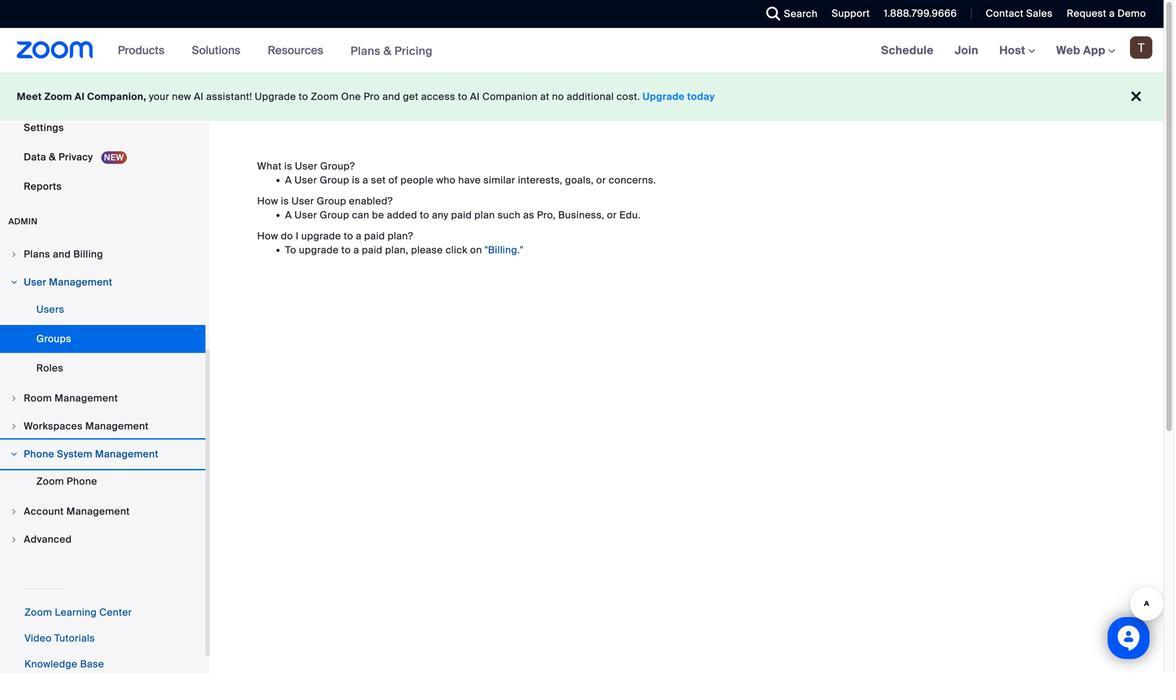 Task type: describe. For each thing, give the bounding box(es) containing it.
data & privacy link
[[0, 143, 206, 171]]

1.888.799.9666 button up schedule
[[874, 0, 961, 28]]

click
[[446, 244, 468, 257]]

plan,
[[385, 244, 409, 257]]

set
[[371, 174, 386, 187]]

how for how do i upgrade to a paid plan? to upgrade to a paid plan, please click on "billing."
[[257, 230, 278, 243]]

how do i upgrade to a paid plan? to upgrade to a paid plan, please click on "billing."
[[257, 230, 524, 257]]

be
[[372, 209, 385, 222]]

learning
[[55, 606, 97, 619]]

such
[[498, 209, 521, 222]]

contact sales
[[986, 7, 1053, 20]]

or inside 'what is user group? a user group is a set of people who have similar interests, goals, or concerns.'
[[597, 174, 607, 187]]

zoom inside admin menu menu
[[36, 475, 64, 488]]

data
[[24, 151, 46, 164]]

2 ai from the left
[[194, 90, 204, 103]]

phone inside phone system management menu item
[[24, 448, 54, 461]]

plan
[[475, 209, 495, 222]]

of
[[389, 174, 398, 187]]

admin
[[8, 216, 38, 227]]

reports
[[24, 180, 62, 193]]

plans and billing
[[24, 248, 103, 261]]

phone system management
[[24, 448, 159, 461]]

solutions button
[[192, 28, 247, 73]]

room management menu item
[[0, 385, 206, 412]]

side navigation navigation
[[0, 0, 210, 673]]

3 ai from the left
[[470, 90, 480, 103]]

i
[[296, 230, 299, 243]]

to inside how is user group enabled? a user group can be added to any paid plan such as pro, business, or edu.
[[420, 209, 430, 222]]

1 vertical spatial is
[[352, 174, 360, 187]]

& for plans
[[384, 44, 392, 58]]

1 vertical spatial paid
[[364, 230, 385, 243]]

right image for advanced
[[10, 536, 18, 544]]

new
[[172, 90, 191, 103]]

pricing
[[395, 44, 433, 58]]

what
[[257, 160, 282, 173]]

plan?
[[388, 230, 414, 243]]

zoom right meet
[[44, 90, 72, 103]]

users link
[[0, 296, 206, 324]]

workspaces management
[[24, 420, 149, 433]]

goals,
[[565, 174, 594, 187]]

video tutorials link
[[24, 632, 95, 645]]

zoom learning center
[[24, 606, 132, 619]]

advanced
[[24, 533, 72, 546]]

your
[[149, 90, 169, 103]]

how is user group enabled? a user group can be added to any paid plan such as pro, business, or edu.
[[257, 195, 641, 222]]

as
[[524, 209, 535, 222]]

any
[[432, 209, 449, 222]]

1.888.799.9666
[[885, 7, 958, 20]]

pro,
[[537, 209, 556, 222]]

search
[[784, 7, 818, 20]]

banner containing products
[[0, 28, 1164, 74]]

or inside how is user group enabled? a user group can be added to any paid plan such as pro, business, or edu.
[[607, 209, 617, 222]]

support
[[832, 7, 871, 20]]

roles link
[[0, 355, 206, 383]]

phone system management menu item
[[0, 441, 206, 468]]

zoom up video
[[24, 606, 52, 619]]

management up zoom phone link
[[95, 448, 159, 461]]

have
[[459, 174, 481, 187]]

schedule link
[[871, 28, 945, 73]]

request a demo
[[1067, 7, 1147, 20]]

zoom phone
[[36, 475, 97, 488]]

host
[[1000, 43, 1029, 58]]

web app button
[[1057, 43, 1116, 58]]

and inside menu item
[[53, 248, 71, 261]]

management for workspaces management
[[85, 420, 149, 433]]

to right access
[[458, 90, 468, 103]]

pro
[[364, 90, 380, 103]]

one
[[341, 90, 361, 103]]

video tutorials
[[24, 632, 95, 645]]

reports link
[[0, 173, 206, 201]]

system
[[57, 448, 93, 461]]

sales
[[1027, 7, 1053, 20]]

is for a
[[284, 160, 293, 173]]

profile picture image
[[1131, 36, 1153, 59]]

knowledge
[[24, 658, 78, 671]]

upgrade today link
[[643, 90, 715, 103]]

contact
[[986, 7, 1024, 20]]

plans and billing menu item
[[0, 241, 206, 268]]

plans for plans and billing
[[24, 248, 50, 261]]

can
[[352, 209, 370, 222]]

concerns.
[[609, 174, 656, 187]]

products
[[118, 43, 165, 58]]

cost.
[[617, 90, 640, 103]]

privacy
[[59, 151, 93, 164]]

settings link
[[0, 114, 206, 142]]

today
[[688, 90, 715, 103]]

user management
[[24, 276, 112, 289]]

room management
[[24, 392, 118, 405]]

user inside menu item
[[24, 276, 46, 289]]

companion
[[483, 90, 538, 103]]

app
[[1084, 43, 1106, 58]]

admin menu menu
[[0, 241, 206, 555]]

please
[[411, 244, 443, 257]]

similar
[[484, 174, 516, 187]]

advanced menu item
[[0, 527, 206, 553]]

right image for phone system management
[[10, 450, 18, 459]]

management for room management
[[55, 392, 118, 405]]

plans & pricing
[[351, 44, 433, 58]]

paid inside how is user group enabled? a user group can be added to any paid plan such as pro, business, or edu.
[[451, 209, 472, 222]]

group inside 'what is user group? a user group is a set of people who have similar interests, goals, or concerns.'
[[320, 174, 350, 187]]

zoom left one
[[311, 90, 339, 103]]

meet zoom ai companion, footer
[[0, 73, 1164, 121]]

user management menu
[[0, 296, 206, 384]]

account management
[[24, 505, 130, 518]]

access
[[421, 90, 456, 103]]

zoom learning center link
[[24, 606, 132, 619]]

search button
[[757, 0, 822, 28]]



Task type: locate. For each thing, give the bounding box(es) containing it.
phone down workspaces
[[24, 448, 54, 461]]

how down what
[[257, 195, 278, 208]]

& for data
[[49, 151, 56, 164]]

to
[[285, 244, 297, 257]]

data & privacy
[[24, 151, 96, 164]]

plans for plans & pricing
[[351, 44, 381, 58]]

how inside how do i upgrade to a paid plan? to upgrade to a paid plan, please click on "billing."
[[257, 230, 278, 243]]

right image left account
[[10, 508, 18, 516]]

knowledge base
[[24, 658, 104, 671]]

product information navigation
[[107, 28, 443, 74]]

a
[[285, 174, 292, 187], [285, 209, 292, 222]]

0 horizontal spatial plans
[[24, 248, 50, 261]]

0 vertical spatial &
[[384, 44, 392, 58]]

zoom logo image
[[17, 41, 93, 59]]

join link
[[945, 28, 990, 73]]

management for user management
[[49, 276, 112, 289]]

request a demo link
[[1057, 0, 1164, 28], [1067, 7, 1147, 20]]

right image for workspaces management
[[10, 422, 18, 431]]

upgrade
[[255, 90, 296, 103], [643, 90, 685, 103]]

1 vertical spatial right image
[[10, 536, 18, 544]]

1 vertical spatial &
[[49, 151, 56, 164]]

1 vertical spatial group
[[317, 195, 347, 208]]

join
[[955, 43, 979, 58]]

&
[[384, 44, 392, 58], [49, 151, 56, 164]]

1 vertical spatial plans
[[24, 248, 50, 261]]

people
[[401, 174, 434, 187]]

right image
[[10, 422, 18, 431], [10, 536, 18, 544]]

interests,
[[518, 174, 563, 187]]

right image down admin
[[10, 250, 18, 259]]

is up do
[[281, 195, 289, 208]]

what is user group? a user group is a set of people who have similar interests, goals, or concerns.
[[257, 160, 656, 187]]

or right goals,
[[597, 174, 607, 187]]

meet
[[17, 90, 42, 103]]

2 right image from the top
[[10, 278, 18, 287]]

paid left plan,
[[362, 244, 383, 257]]

user management menu item
[[0, 269, 206, 296]]

1 vertical spatial or
[[607, 209, 617, 222]]

1 vertical spatial phone
[[67, 475, 97, 488]]

plans up meet zoom ai companion, your new ai assistant! upgrade to zoom one pro and get access to ai companion at no additional cost. upgrade today
[[351, 44, 381, 58]]

zoom phone link
[[0, 468, 206, 496]]

paid down 'be'
[[364, 230, 385, 243]]

plans
[[351, 44, 381, 58], [24, 248, 50, 261]]

1 a from the top
[[285, 174, 292, 187]]

to
[[299, 90, 308, 103], [458, 90, 468, 103], [420, 209, 430, 222], [344, 230, 353, 243], [342, 244, 351, 257]]

1.888.799.9666 button up schedule link
[[885, 7, 958, 20]]

management
[[49, 276, 112, 289], [55, 392, 118, 405], [85, 420, 149, 433], [95, 448, 159, 461], [66, 505, 130, 518]]

assistant!
[[206, 90, 252, 103]]

ai left companion
[[470, 90, 480, 103]]

"billing." link
[[485, 244, 524, 257]]

phone
[[24, 448, 54, 461], [67, 475, 97, 488]]

resources button
[[268, 28, 330, 73]]

support link
[[822, 0, 874, 28], [832, 7, 871, 20]]

right image for plans and billing
[[10, 250, 18, 259]]

and left get
[[383, 90, 401, 103]]

0 vertical spatial and
[[383, 90, 401, 103]]

management for account management
[[66, 505, 130, 518]]

2 upgrade from the left
[[643, 90, 685, 103]]

products button
[[118, 28, 171, 73]]

0 vertical spatial group
[[320, 174, 350, 187]]

plans inside product information navigation
[[351, 44, 381, 58]]

2 vertical spatial is
[[281, 195, 289, 208]]

do
[[281, 230, 293, 243]]

0 horizontal spatial or
[[597, 174, 607, 187]]

1 horizontal spatial plans
[[351, 44, 381, 58]]

right image
[[10, 250, 18, 259], [10, 278, 18, 287], [10, 394, 18, 403], [10, 450, 18, 459], [10, 508, 18, 516]]

meetings navigation
[[871, 28, 1164, 74]]

resources
[[268, 43, 324, 58]]

roles
[[36, 362, 63, 375]]

added
[[387, 209, 418, 222]]

paid
[[451, 209, 472, 222], [364, 230, 385, 243], [362, 244, 383, 257]]

users
[[36, 303, 64, 316]]

0 vertical spatial or
[[597, 174, 607, 187]]

1 right image from the top
[[10, 250, 18, 259]]

on
[[470, 244, 482, 257]]

and inside meet zoom ai companion, footer
[[383, 90, 401, 103]]

right image left advanced
[[10, 536, 18, 544]]

1 ai from the left
[[75, 90, 85, 103]]

is left set
[[352, 174, 360, 187]]

ai left companion,
[[75, 90, 85, 103]]

video
[[24, 632, 52, 645]]

2 vertical spatial group
[[320, 209, 350, 222]]

to left "any"
[[420, 209, 430, 222]]

management up advanced menu item
[[66, 505, 130, 518]]

workspaces
[[24, 420, 83, 433]]

right image inside plans and billing menu item
[[10, 250, 18, 259]]

is for enabled?
[[281, 195, 289, 208]]

a inside how is user group enabled? a user group can be added to any paid plan such as pro, business, or edu.
[[285, 209, 292, 222]]

right image inside the workspaces management menu item
[[10, 422, 18, 431]]

1 vertical spatial a
[[285, 209, 292, 222]]

2 horizontal spatial ai
[[470, 90, 480, 103]]

business,
[[559, 209, 605, 222]]

management down billing
[[49, 276, 112, 289]]

0 horizontal spatial ai
[[75, 90, 85, 103]]

phone inside zoom phone link
[[67, 475, 97, 488]]

account
[[24, 505, 64, 518]]

1 upgrade from the left
[[255, 90, 296, 103]]

2 how from the top
[[257, 230, 278, 243]]

groups link
[[0, 325, 206, 353]]

1 vertical spatial upgrade
[[299, 244, 339, 257]]

how for how is user group enabled? a user group can be added to any paid plan such as pro, business, or edu.
[[257, 195, 278, 208]]

right image left system on the left of the page
[[10, 450, 18, 459]]

0 vertical spatial how
[[257, 195, 278, 208]]

upgrade down product information navigation
[[255, 90, 296, 103]]

right image inside advanced menu item
[[10, 536, 18, 544]]

additional
[[567, 90, 614, 103]]

3 right image from the top
[[10, 394, 18, 403]]

0 horizontal spatial upgrade
[[255, 90, 296, 103]]

2 a from the top
[[285, 209, 292, 222]]

1.888.799.9666 button
[[874, 0, 961, 28], [885, 7, 958, 20]]

companion,
[[87, 90, 146, 103]]

meet zoom ai companion, your new ai assistant! upgrade to zoom one pro and get access to ai companion at no additional cost. upgrade today
[[17, 90, 715, 103]]

right image for room management
[[10, 394, 18, 403]]

group?
[[320, 160, 355, 173]]

right image inside user management menu item
[[10, 278, 18, 287]]

request
[[1067, 7, 1107, 20]]

plans & pricing link
[[351, 44, 433, 58], [351, 44, 433, 58]]

center
[[99, 606, 132, 619]]

base
[[80, 658, 104, 671]]

demo
[[1118, 7, 1147, 20]]

schedule
[[882, 43, 934, 58]]

ai right new
[[194, 90, 204, 103]]

banner
[[0, 28, 1164, 74]]

1 horizontal spatial or
[[607, 209, 617, 222]]

host button
[[1000, 43, 1036, 58]]

& inside product information navigation
[[384, 44, 392, 58]]

1 right image from the top
[[10, 422, 18, 431]]

0 vertical spatial plans
[[351, 44, 381, 58]]

0 vertical spatial paid
[[451, 209, 472, 222]]

room
[[24, 392, 52, 405]]

right image inside account management menu item
[[10, 508, 18, 516]]

1 horizontal spatial &
[[384, 44, 392, 58]]

right image inside "room management" menu item
[[10, 394, 18, 403]]

billing
[[73, 248, 103, 261]]

plans down admin
[[24, 248, 50, 261]]

0 vertical spatial right image
[[10, 422, 18, 431]]

zoom up account
[[36, 475, 64, 488]]

and left billing
[[53, 248, 71, 261]]

get
[[403, 90, 419, 103]]

or left edu.
[[607, 209, 617, 222]]

right image for account management
[[10, 508, 18, 516]]

0 horizontal spatial and
[[53, 248, 71, 261]]

how inside how is user group enabled? a user group can be added to any paid plan such as pro, business, or edu.
[[257, 195, 278, 208]]

& inside the personal menu menu
[[49, 151, 56, 164]]

to down 'resources' "dropdown button"
[[299, 90, 308, 103]]

web app
[[1057, 43, 1106, 58]]

a inside 'what is user group? a user group is a set of people who have similar interests, goals, or concerns.'
[[285, 174, 292, 187]]

phone down system on the left of the page
[[67, 475, 97, 488]]

knowledge base link
[[24, 658, 104, 671]]

1 vertical spatial how
[[257, 230, 278, 243]]

how left do
[[257, 230, 278, 243]]

groups
[[36, 333, 71, 345]]

1 how from the top
[[257, 195, 278, 208]]

tutorials
[[54, 632, 95, 645]]

web
[[1057, 43, 1081, 58]]

who
[[437, 174, 456, 187]]

right image for user management
[[10, 278, 18, 287]]

contact sales link
[[976, 0, 1057, 28], [986, 7, 1053, 20]]

upgrade right to
[[299, 244, 339, 257]]

management up workspaces management on the bottom left
[[55, 392, 118, 405]]

right image left user management
[[10, 278, 18, 287]]

1 horizontal spatial upgrade
[[643, 90, 685, 103]]

paid right "any"
[[451, 209, 472, 222]]

upgrade right cost.
[[643, 90, 685, 103]]

right image inside phone system management menu item
[[10, 450, 18, 459]]

right image left room
[[10, 394, 18, 403]]

to left plan,
[[342, 244, 351, 257]]

0 horizontal spatial phone
[[24, 448, 54, 461]]

0 vertical spatial a
[[285, 174, 292, 187]]

1 horizontal spatial and
[[383, 90, 401, 103]]

enabled?
[[349, 195, 393, 208]]

"billing."
[[485, 244, 524, 257]]

and
[[383, 90, 401, 103], [53, 248, 71, 261]]

1 vertical spatial and
[[53, 248, 71, 261]]

0 vertical spatial upgrade
[[302, 230, 341, 243]]

workspaces management menu item
[[0, 413, 206, 440]]

0 vertical spatial phone
[[24, 448, 54, 461]]

solutions
[[192, 43, 241, 58]]

0 horizontal spatial &
[[49, 151, 56, 164]]

& left pricing
[[384, 44, 392, 58]]

& right data
[[49, 151, 56, 164]]

a inside 'what is user group? a user group is a set of people who have similar interests, goals, or concerns.'
[[363, 174, 369, 187]]

5 right image from the top
[[10, 508, 18, 516]]

upgrade
[[302, 230, 341, 243], [299, 244, 339, 257]]

user
[[295, 160, 318, 173], [295, 174, 317, 187], [292, 195, 314, 208], [295, 209, 317, 222], [24, 276, 46, 289]]

is right what
[[284, 160, 293, 173]]

management down "room management" menu item
[[85, 420, 149, 433]]

right image left workspaces
[[10, 422, 18, 431]]

is inside how is user group enabled? a user group can be added to any paid plan such as pro, business, or edu.
[[281, 195, 289, 208]]

plans inside menu item
[[24, 248, 50, 261]]

0 vertical spatial is
[[284, 160, 293, 173]]

personal menu menu
[[0, 0, 206, 202]]

2 vertical spatial paid
[[362, 244, 383, 257]]

at
[[541, 90, 550, 103]]

account management menu item
[[0, 499, 206, 525]]

2 right image from the top
[[10, 536, 18, 544]]

1 horizontal spatial ai
[[194, 90, 204, 103]]

to down can
[[344, 230, 353, 243]]

1 horizontal spatial phone
[[67, 475, 97, 488]]

ai
[[75, 90, 85, 103], [194, 90, 204, 103], [470, 90, 480, 103]]

upgrade right i
[[302, 230, 341, 243]]

or
[[597, 174, 607, 187], [607, 209, 617, 222]]

4 right image from the top
[[10, 450, 18, 459]]



Task type: vqa. For each thing, say whether or not it's contained in the screenshot.
Search Settings text box
no



